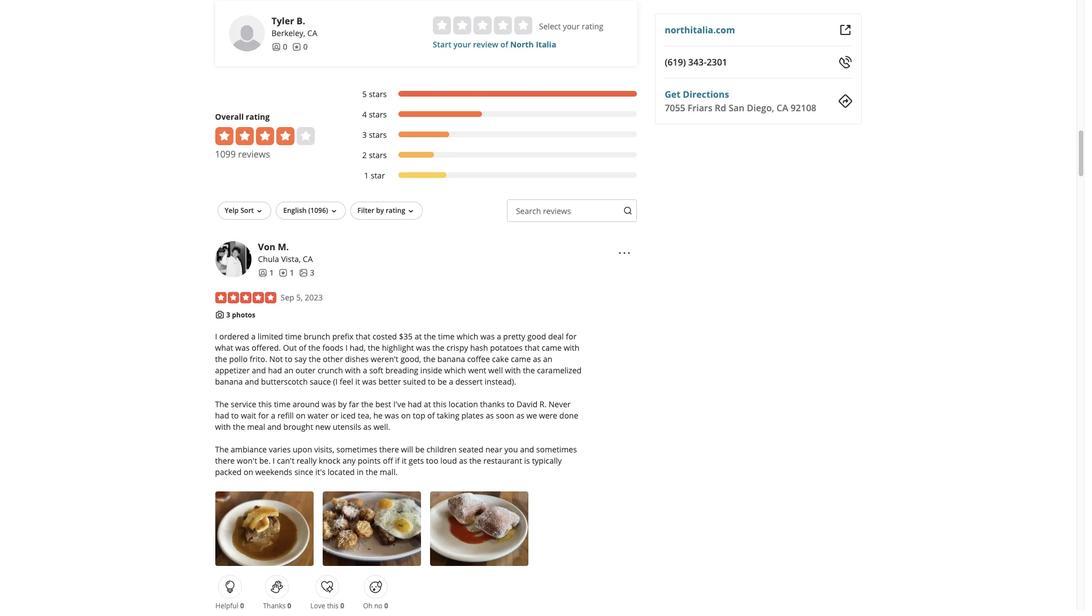 Task type: describe. For each thing, give the bounding box(es) containing it.
crunch
[[318, 365, 343, 376]]

4
[[362, 109, 367, 120]]

24 directions v2 image
[[838, 94, 852, 108]]

2 horizontal spatial on
[[401, 410, 411, 421]]

the right in
[[366, 467, 378, 478]]

near
[[485, 444, 502, 455]]

rd
[[715, 102, 726, 114]]

dishes
[[345, 354, 369, 365]]

the right say
[[309, 354, 321, 365]]

knock
[[319, 456, 340, 466]]

star
[[371, 170, 385, 181]]

photo of von m. image
[[215, 241, 251, 277]]

(619)
[[665, 56, 686, 68]]

to down inside
[[428, 377, 436, 387]]

upon
[[293, 444, 312, 455]]

i inside 'the ambiance varies upon visits, sometimes there will be children seated near you and sometimes there won't be. i can't really knock any points off if it gets too loud as the restaurant is typically packed on weekends since it's located in the mall.'
[[273, 456, 275, 466]]

in
[[357, 467, 364, 478]]

1 inside 'reviews' element
[[290, 267, 294, 278]]

select your rating
[[539, 21, 603, 32]]

photos element
[[299, 267, 315, 279]]

as down tea,
[[363, 422, 371, 433]]

1 0 from the left
[[283, 41, 287, 52]]

feel
[[340, 377, 353, 387]]

1 horizontal spatial that
[[525, 343, 540, 353]]

gets
[[409, 456, 424, 466]]

was down i've
[[385, 410, 399, 421]]

5 star rating image
[[215, 292, 276, 303]]

(no rating) image
[[433, 16, 532, 34]]

top
[[413, 410, 425, 421]]

he
[[373, 410, 383, 421]]

the for the service this time around was by far the best i've had at this location thanks to david r. never had to wait for a refill on water or iced tea, he was on top of taking plates as soon as we were done with the meal and brought new utensils as well.
[[215, 399, 229, 410]]

children
[[427, 444, 457, 455]]

with inside the service this time around was by far the best i've had at this location thanks to david r. never had to wait for a refill on water or iced tea, he was on top of taking plates as soon as we were done with the meal and brought new utensils as well.
[[215, 422, 231, 433]]

service
[[231, 399, 256, 410]]

was down soft
[[362, 377, 377, 387]]

the ambiance varies upon visits, sometimes there will be children seated near you and sometimes there won't be. i can't really knock any points off if it gets too loud as the restaurant is typically packed on weekends since it's located in the mall.
[[215, 444, 577, 478]]

stars for 3 stars
[[369, 129, 387, 140]]

16 review v2 image
[[278, 268, 287, 277]]

0 vertical spatial which
[[457, 331, 478, 342]]

1 horizontal spatial on
[[296, 410, 306, 421]]

0 horizontal spatial had
[[215, 410, 229, 421]]

directions
[[683, 88, 729, 101]]

m.
[[278, 241, 289, 253]]

meal
[[247, 422, 265, 433]]

around
[[293, 399, 320, 410]]

good,
[[401, 354, 421, 365]]

of inside "i ordered a limited time brunch prefix that costed $35 at the time which was a pretty good deal for what was offered. out of the foods i had, the highlight was the crispy hash potatoes that came with the pollo frito. not to say the other dishes weren't good, the banana coffee cake came as an appetizer and had an outer crunch with a soft breading inside which went well with the caramelized banana and butterscotch sauce (i feel it was better suited to be a dessert instead)."
[[299, 343, 306, 353]]

4 star rating image
[[215, 127, 315, 145]]

filter reviews by 5 stars rating element
[[351, 89, 637, 100]]

caramelized
[[537, 365, 582, 376]]

crispy
[[447, 343, 468, 353]]

friars
[[688, 102, 713, 114]]

for inside "i ordered a limited time brunch prefix that costed $35 at the time which was a pretty good deal for what was offered. out of the foods i had, the highlight was the crispy hash potatoes that came with the pollo frito. not to say the other dishes weren't good, the banana coffee cake came as an appetizer and had an outer crunch with a soft breading inside which went well with the caramelized banana and butterscotch sauce (i feel it was better suited to be a dessert instead)."
[[566, 331, 577, 342]]

3 (0 reactions) element from the left
[[340, 602, 344, 610]]

photo of tyler b. image
[[229, 15, 265, 51]]

reviews element for m.
[[278, 267, 294, 279]]

16 chevron down v2 image for sort
[[255, 207, 264, 216]]

varies
[[269, 444, 291, 455]]

was up hash
[[480, 331, 495, 342]]

filter reviews by 3 stars rating element
[[351, 129, 637, 141]]

3 for 3
[[310, 267, 315, 278]]

review
[[473, 39, 498, 50]]

if
[[395, 456, 400, 466]]

reviews for 1099 reviews
[[238, 148, 270, 160]]

filter by rating button
[[350, 202, 423, 220]]

was up good,
[[416, 343, 430, 353]]

start your review of north italia
[[433, 39, 556, 50]]

ordered
[[219, 331, 249, 342]]

dessert
[[455, 377, 483, 387]]

off
[[383, 456, 393, 466]]

be inside "i ordered a limited time brunch prefix that costed $35 at the time which was a pretty good deal for what was offered. out of the foods i had, the highlight was the crispy hash potatoes that came with the pollo frito. not to say the other dishes weren't good, the banana coffee cake came as an appetizer and had an outer crunch with a soft breading inside which went well with the caramelized banana and butterscotch sauce (i feel it was better suited to be a dessert instead)."
[[438, 377, 447, 387]]

offered.
[[252, 343, 281, 353]]

to down out
[[285, 354, 292, 365]]

1 (0 reactions) element from the left
[[240, 602, 244, 610]]

by inside the service this time around was by far the best i've had at this location thanks to david r. never had to wait for a refill on water or iced tea, he was on top of taking plates as soon as we were done with the meal and brought new utensils as well.
[[338, 399, 347, 410]]

b.
[[297, 15, 305, 27]]

plates
[[461, 410, 484, 421]]

the left crispy
[[432, 343, 445, 353]]

r.
[[540, 399, 547, 410]]

the down brunch
[[308, 343, 320, 353]]

new
[[315, 422, 331, 433]]

1 vertical spatial there
[[215, 456, 235, 466]]

good
[[527, 331, 546, 342]]

of inside the service this time around was by far the best i've had at this location thanks to david r. never had to wait for a refill on water or iced tea, he was on top of taking plates as soon as we were done with the meal and brought new utensils as well.
[[427, 410, 435, 421]]

the up tea,
[[361, 399, 373, 410]]

2 horizontal spatial of
[[501, 39, 508, 50]]

soon
[[496, 410, 514, 421]]

2 this from the left
[[433, 399, 447, 410]]

limited
[[258, 331, 283, 342]]

time up crispy
[[438, 331, 455, 342]]

and down frito.
[[252, 365, 266, 376]]

far
[[349, 399, 359, 410]]

points
[[358, 456, 381, 466]]

you
[[504, 444, 518, 455]]

ambiance
[[231, 444, 267, 455]]

italia
[[536, 39, 556, 50]]

prefix
[[332, 331, 354, 342]]

1 vertical spatial rating
[[246, 111, 270, 122]]

english (1096) button
[[276, 202, 346, 220]]

i ordered a limited time brunch prefix that costed $35 at the time which was a pretty good deal for what was offered. out of the foods i had, the highlight was the crispy hash potatoes that came with the pollo frito. not to say the other dishes weren't good, the banana coffee cake came as an appetizer and had an outer crunch with a soft breading inside which went well with the caramelized banana and butterscotch sauce (i feel it was better suited to be a dessert instead).
[[215, 331, 582, 387]]

the left caramelized
[[523, 365, 535, 376]]

0 vertical spatial an
[[543, 354, 552, 365]]

sauce
[[310, 377, 331, 387]]

2301
[[707, 56, 727, 68]]

a up potatoes
[[497, 331, 501, 342]]

16 chevron down v2 image
[[406, 207, 415, 216]]

breading
[[385, 365, 418, 376]]

to left wait
[[231, 410, 239, 421]]

out
[[283, 343, 297, 353]]

the down what
[[215, 354, 227, 365]]

by inside popup button
[[376, 206, 384, 215]]

1 vertical spatial i
[[345, 343, 348, 353]]

better
[[379, 377, 401, 387]]

friends element for von m.
[[258, 267, 274, 279]]

any
[[342, 456, 356, 466]]

menu image
[[618, 246, 631, 260]]

with up instead).
[[505, 365, 521, 376]]

i've
[[393, 399, 406, 410]]

it inside 'the ambiance varies upon visits, sometimes there will be children seated near you and sometimes there won't be. i can't really knock any points off if it gets too loud as the restaurant is typically packed on weekends since it's located in the mall.'
[[402, 456, 407, 466]]

went
[[468, 365, 486, 376]]

location
[[449, 399, 478, 410]]

well.
[[374, 422, 390, 433]]

as inside 'the ambiance varies upon visits, sometimes there will be children seated near you and sometimes there won't be. i can't really knock any points off if it gets too loud as the restaurant is typically packed on weekends since it's located in the mall.'
[[459, 456, 467, 466]]

1 inside "element"
[[364, 170, 369, 181]]

1 sometimes from the left
[[336, 444, 377, 455]]

rating element
[[433, 16, 532, 34]]

iced
[[341, 410, 356, 421]]

pretty
[[503, 331, 525, 342]]

overall
[[215, 111, 244, 122]]

be.
[[259, 456, 271, 466]]

92108
[[791, 102, 817, 114]]

weekends
[[255, 467, 292, 478]]

1 vertical spatial came
[[511, 354, 531, 365]]

butterscotch
[[261, 377, 308, 387]]

$35
[[399, 331, 413, 342]]

5 stars
[[362, 89, 387, 99]]

ca inside von m. chula vista, ca
[[303, 254, 313, 264]]

coffee
[[467, 354, 490, 365]]



Task type: locate. For each thing, give the bounding box(es) containing it.
friends element for tyler b.
[[272, 41, 287, 52]]

sep
[[281, 292, 294, 303]]

stars right 5 at the left top of page
[[369, 89, 387, 99]]

the up 'packed'
[[215, 444, 229, 455]]

frito.
[[250, 354, 267, 365]]

0 horizontal spatial for
[[258, 410, 269, 421]]

0 horizontal spatial of
[[299, 343, 306, 353]]

at
[[415, 331, 422, 342], [424, 399, 431, 410]]

0 horizontal spatial 1
[[269, 267, 274, 278]]

the left "service"
[[215, 399, 229, 410]]

is
[[524, 456, 530, 466]]

filter by rating
[[358, 206, 405, 215]]

at up top
[[424, 399, 431, 410]]

was up pollo
[[235, 343, 250, 353]]

deal
[[548, 331, 564, 342]]

as left we
[[516, 410, 524, 421]]

foods
[[323, 343, 343, 353]]

the for the ambiance varies upon visits, sometimes there will be children seated near you and sometimes there won't be. i can't really knock any points off if it gets too loud as the restaurant is typically packed on weekends since it's located in the mall.
[[215, 444, 229, 455]]

on down i've
[[401, 410, 411, 421]]

diego,
[[747, 102, 774, 114]]

this right "service"
[[258, 399, 272, 410]]

on up 'brought'
[[296, 410, 306, 421]]

i right be.
[[273, 456, 275, 466]]

2 vertical spatial 3
[[226, 310, 230, 320]]

1 vertical spatial that
[[525, 343, 540, 353]]

rating inside popup button
[[386, 206, 405, 215]]

time up refill
[[274, 399, 291, 410]]

1 horizontal spatial this
[[433, 399, 447, 410]]

0 vertical spatial banana
[[437, 354, 465, 365]]

2023
[[305, 292, 323, 303]]

1 vertical spatial banana
[[215, 377, 243, 387]]

2 (0 reactions) element from the left
[[287, 602, 291, 610]]

0 vertical spatial reviews element
[[292, 41, 308, 52]]

0 horizontal spatial it
[[355, 377, 360, 387]]

von
[[258, 241, 275, 253]]

appetizer
[[215, 365, 250, 376]]

1 horizontal spatial 0
[[303, 41, 308, 52]]

0 vertical spatial rating
[[582, 21, 603, 32]]

1 horizontal spatial there
[[379, 444, 399, 455]]

0 horizontal spatial be
[[415, 444, 425, 455]]

1 16 chevron down v2 image from the left
[[255, 207, 264, 216]]

highlight
[[382, 343, 414, 353]]

3 stars
[[362, 129, 387, 140]]

2 0 from the left
[[303, 41, 308, 52]]

photos
[[232, 310, 255, 320]]

weren't
[[371, 354, 398, 365]]

hash
[[470, 343, 488, 353]]

2 vertical spatial had
[[215, 410, 229, 421]]

the inside 'the ambiance varies upon visits, sometimes there will be children seated near you and sometimes there won't be. i can't really knock any points off if it gets too loud as the restaurant is typically packed on weekends since it's located in the mall.'
[[215, 444, 229, 455]]

1 horizontal spatial 16 chevron down v2 image
[[329, 207, 338, 216]]

1 vertical spatial the
[[215, 444, 229, 455]]

the up inside
[[423, 354, 435, 365]]

friends element down "chula"
[[258, 267, 274, 279]]

instead).
[[485, 377, 516, 387]]

4 stars
[[362, 109, 387, 120]]

von m. chula vista, ca
[[258, 241, 313, 264]]

this up taking
[[433, 399, 447, 410]]

and down refill
[[267, 422, 281, 433]]

1 right 16 review v2 image
[[290, 267, 294, 278]]

a inside the service this time around was by far the best i've had at this location thanks to david r. never had to wait for a refill on water or iced tea, he was on top of taking plates as soon as we were done with the meal and brought new utensils as well.
[[271, 410, 275, 421]]

stars for 5 stars
[[369, 89, 387, 99]]

0 horizontal spatial i
[[215, 331, 217, 342]]

and down the appetizer
[[245, 377, 259, 387]]

too
[[426, 456, 438, 466]]

16 friends v2 image
[[272, 42, 281, 51], [258, 268, 267, 277]]

sometimes
[[336, 444, 377, 455], [536, 444, 577, 455]]

a left soft
[[363, 365, 367, 376]]

as down thanks
[[486, 410, 494, 421]]

filter reviews by 1 star rating element
[[351, 170, 637, 181]]

0 vertical spatial be
[[438, 377, 447, 387]]

thanks
[[480, 399, 505, 410]]

reviews element down vista,
[[278, 267, 294, 279]]

or
[[331, 410, 339, 421]]

with
[[564, 343, 580, 353], [345, 365, 361, 376], [505, 365, 521, 376], [215, 422, 231, 433]]

0 vertical spatial came
[[542, 343, 562, 353]]

it inside "i ordered a limited time brunch prefix that costed $35 at the time which was a pretty good deal for what was offered. out of the foods i had, the highlight was the crispy hash potatoes that came with the pollo frito. not to say the other dishes weren't good, the banana coffee cake came as an appetizer and had an outer crunch with a soft breading inside which went well with the caramelized banana and butterscotch sauce (i feel it was better suited to be a dessert instead)."
[[355, 377, 360, 387]]

start
[[433, 39, 451, 50]]

reviews element for b.
[[292, 41, 308, 52]]

0 horizontal spatial at
[[415, 331, 422, 342]]

1 horizontal spatial 1
[[290, 267, 294, 278]]

4 stars from the top
[[369, 150, 387, 160]]

0 vertical spatial 3
[[362, 129, 367, 140]]

24 phone v2 image
[[838, 55, 852, 69]]

time
[[285, 331, 302, 342], [438, 331, 455, 342], [274, 399, 291, 410]]

the right $35
[[424, 331, 436, 342]]

1 vertical spatial your
[[453, 39, 471, 50]]

0 horizontal spatial this
[[258, 399, 272, 410]]

0 horizontal spatial on
[[244, 467, 253, 478]]

ca inside get directions 7055 friars rd san diego, ca 92108
[[777, 102, 788, 114]]

1 horizontal spatial for
[[566, 331, 577, 342]]

0 vertical spatial for
[[566, 331, 577, 342]]

restaurant
[[483, 456, 522, 466]]

None radio
[[433, 16, 451, 34], [494, 16, 512, 34], [514, 16, 532, 34], [433, 16, 451, 34], [494, 16, 512, 34], [514, 16, 532, 34]]

of right top
[[427, 410, 435, 421]]

of left north
[[501, 39, 508, 50]]

0 horizontal spatial there
[[215, 456, 235, 466]]

1 vertical spatial reviews
[[543, 206, 571, 216]]

16 chevron down v2 image inside english (1096) dropdown button
[[329, 207, 338, 216]]

there up 'off'
[[379, 444, 399, 455]]

0 horizontal spatial by
[[338, 399, 347, 410]]

and inside the service this time around was by far the best i've had at this location thanks to david r. never had to wait for a refill on water or iced tea, he was on top of taking plates as soon as we were done with the meal and brought new utensils as well.
[[267, 422, 281, 433]]

and inside 'the ambiance varies upon visits, sometimes there will be children seated near you and sometimes there won't be. i can't really knock any points off if it gets too loud as the restaurant is typically packed on weekends since it's located in the mall.'
[[520, 444, 534, 455]]

0 horizontal spatial banana
[[215, 377, 243, 387]]

  text field
[[507, 199, 637, 222]]

1 horizontal spatial came
[[542, 343, 562, 353]]

0 right 16 review v2 icon
[[303, 41, 308, 52]]

2 vertical spatial i
[[273, 456, 275, 466]]

as down good
[[533, 354, 541, 365]]

3 photos
[[226, 310, 255, 320]]

0 vertical spatial there
[[379, 444, 399, 455]]

potatoes
[[490, 343, 523, 353]]

3 for 3 stars
[[362, 129, 367, 140]]

16 photos v2 image
[[299, 268, 308, 277]]

reviews element containing 1
[[278, 267, 294, 279]]

friends element
[[272, 41, 287, 52], [258, 267, 274, 279]]

2 16 chevron down v2 image from the left
[[329, 207, 338, 216]]

1 vertical spatial an
[[284, 365, 293, 376]]

yelp
[[225, 206, 239, 215]]

this
[[258, 399, 272, 410], [433, 399, 447, 410]]

the inside the service this time around was by far the best i've had at this location thanks to david r. never had to wait for a refill on water or iced tea, he was on top of taking plates as soon as we were done with the meal and brought new utensils as well.
[[215, 399, 229, 410]]

0 vertical spatial that
[[356, 331, 371, 342]]

3 photos link
[[226, 310, 255, 320]]

0 horizontal spatial 16 chevron down v2 image
[[255, 207, 264, 216]]

chula
[[258, 254, 279, 264]]

it right feel
[[355, 377, 360, 387]]

the
[[215, 399, 229, 410], [215, 444, 229, 455]]

by right "filter"
[[376, 206, 384, 215]]

get
[[665, 88, 681, 101]]

0 horizontal spatial sometimes
[[336, 444, 377, 455]]

an up caramelized
[[543, 354, 552, 365]]

what
[[215, 343, 233, 353]]

0 horizontal spatial reviews
[[238, 148, 270, 160]]

ca left 92108
[[777, 102, 788, 114]]

your for start
[[453, 39, 471, 50]]

rating right select
[[582, 21, 603, 32]]

16 friends v2 image for tyler
[[272, 42, 281, 51]]

1 horizontal spatial reviews
[[543, 206, 571, 216]]

2 the from the top
[[215, 444, 229, 455]]

0 vertical spatial i
[[215, 331, 217, 342]]

of up say
[[299, 343, 306, 353]]

i up what
[[215, 331, 217, 342]]

on down won't
[[244, 467, 253, 478]]

0 inside 'reviews' element
[[303, 41, 308, 52]]

16 camera v2 image
[[215, 310, 224, 319]]

1 left star
[[364, 170, 369, 181]]

16 chevron down v2 image
[[255, 207, 264, 216], [329, 207, 338, 216]]

1 this from the left
[[258, 399, 272, 410]]

a left refill
[[271, 410, 275, 421]]

were
[[539, 410, 557, 421]]

select
[[539, 21, 561, 32]]

0 vertical spatial friends element
[[272, 41, 287, 52]]

san
[[729, 102, 745, 114]]

16 friends v2 image for von
[[258, 268, 267, 277]]

time inside the service this time around was by far the best i've had at this location thanks to david r. never had to wait for a refill on water or iced tea, he was on top of taking plates as soon as we were done with the meal and brought new utensils as well.
[[274, 399, 291, 410]]

with down deal
[[564, 343, 580, 353]]

5
[[362, 89, 367, 99]]

sometimes up any
[[336, 444, 377, 455]]

2
[[362, 150, 367, 160]]

(0 reactions) element
[[240, 602, 244, 610], [287, 602, 291, 610], [340, 602, 344, 610], [384, 602, 388, 610]]

banana down crispy
[[437, 354, 465, 365]]

for inside the service this time around was by far the best i've had at this location thanks to david r. never had to wait for a refill on water or iced tea, he was on top of taking plates as soon as we were done with the meal and brought new utensils as well.
[[258, 410, 269, 421]]

7055
[[665, 102, 685, 114]]

the up "weren't"
[[368, 343, 380, 353]]

stars for 2 stars
[[369, 150, 387, 160]]

stars right 4
[[369, 109, 387, 120]]

2 horizontal spatial 3
[[362, 129, 367, 140]]

reviews element
[[292, 41, 308, 52], [278, 267, 294, 279]]

for up meal
[[258, 410, 269, 421]]

be inside 'the ambiance varies upon visits, sometimes there will be children seated near you and sometimes there won't be. i can't really knock any points off if it gets too loud as the restaurant is typically packed on weekends since it's located in the mall.'
[[415, 444, 425, 455]]

i
[[215, 331, 217, 342], [345, 343, 348, 353], [273, 456, 275, 466]]

get directions link
[[665, 88, 729, 101]]

had down not in the bottom of the page
[[268, 365, 282, 376]]

0 horizontal spatial an
[[284, 365, 293, 376]]

None radio
[[453, 16, 471, 34], [474, 16, 492, 34], [453, 16, 471, 34], [474, 16, 492, 34]]

2 horizontal spatial i
[[345, 343, 348, 353]]

there
[[379, 444, 399, 455], [215, 456, 235, 466]]

at inside "i ordered a limited time brunch prefix that costed $35 at the time which was a pretty good deal for what was offered. out of the foods i had, the highlight was the crispy hash potatoes that came with the pollo frito. not to say the other dishes weren't good, the banana coffee cake came as an appetizer and had an outer crunch with a soft breading inside which went well with the caramelized banana and butterscotch sauce (i feel it was better suited to be a dessert instead)."
[[415, 331, 422, 342]]

0 horizontal spatial 0
[[283, 41, 287, 52]]

your right start
[[453, 39, 471, 50]]

0 vertical spatial 16 friends v2 image
[[272, 42, 281, 51]]

1 horizontal spatial your
[[563, 21, 580, 32]]

with down dishes
[[345, 365, 361, 376]]

1 vertical spatial for
[[258, 410, 269, 421]]

wait
[[241, 410, 256, 421]]

costed
[[373, 331, 397, 342]]

utensils
[[333, 422, 361, 433]]

came down deal
[[542, 343, 562, 353]]

16 chevron down v2 image right the sort on the top
[[255, 207, 264, 216]]

24 external link v2 image
[[838, 23, 852, 37]]

banana down the appetizer
[[215, 377, 243, 387]]

search
[[516, 206, 541, 216]]

north
[[510, 39, 534, 50]]

3 for 3 photos
[[226, 310, 230, 320]]

sometimes up typically
[[536, 444, 577, 455]]

4 (0 reactions) element from the left
[[384, 602, 388, 610]]

2 vertical spatial of
[[427, 410, 435, 421]]

really
[[297, 456, 317, 466]]

filter reviews by 2 stars rating element
[[351, 150, 637, 161]]

16 review v2 image
[[292, 42, 301, 51]]

1 star
[[364, 170, 385, 181]]

be up gets
[[415, 444, 425, 455]]

1 horizontal spatial banana
[[437, 354, 465, 365]]

came down potatoes
[[511, 354, 531, 365]]

was up or at the left of the page
[[322, 399, 336, 410]]

2 vertical spatial rating
[[386, 206, 405, 215]]

friends element containing 0
[[272, 41, 287, 52]]

16 friends v2 image down "chula"
[[258, 268, 267, 277]]

will
[[401, 444, 413, 455]]

2 horizontal spatial had
[[408, 399, 422, 410]]

your right select
[[563, 21, 580, 32]]

search image
[[624, 206, 633, 215]]

1 horizontal spatial it
[[402, 456, 407, 466]]

visits,
[[314, 444, 334, 455]]

0 vertical spatial the
[[215, 399, 229, 410]]

0 horizontal spatial 3
[[226, 310, 230, 320]]

1 vertical spatial ca
[[777, 102, 788, 114]]

von m. link
[[258, 241, 289, 253]]

1 horizontal spatial an
[[543, 354, 552, 365]]

on inside 'the ambiance varies upon visits, sometimes there will be children seated near you and sometimes there won't be. i can't really knock any points off if it gets too loud as the restaurant is typically packed on weekends since it's located in the mall.'
[[244, 467, 253, 478]]

0 horizontal spatial 16 friends v2 image
[[258, 268, 267, 277]]

and up is
[[520, 444, 534, 455]]

1 vertical spatial at
[[424, 399, 431, 410]]

1 horizontal spatial 16 friends v2 image
[[272, 42, 281, 51]]

taking
[[437, 410, 459, 421]]

had
[[268, 365, 282, 376], [408, 399, 422, 410], [215, 410, 229, 421]]

0 vertical spatial of
[[501, 39, 508, 50]]

3 down 4
[[362, 129, 367, 140]]

to
[[285, 354, 292, 365], [428, 377, 436, 387], [507, 399, 515, 410], [231, 410, 239, 421]]

ca right berkeley,
[[307, 28, 317, 38]]

had left wait
[[215, 410, 229, 421]]

3 right "16 camera v2" image
[[226, 310, 230, 320]]

3 stars from the top
[[369, 129, 387, 140]]

northitalia.com link
[[665, 24, 735, 36]]

had inside "i ordered a limited time brunch prefix that costed $35 at the time which was a pretty good deal for what was offered. out of the foods i had, the highlight was the crispy hash potatoes that came with the pollo frito. not to say the other dishes weren't good, the banana coffee cake came as an appetizer and had an outer crunch with a soft breading inside which went well with the caramelized banana and butterscotch sauce (i feel it was better suited to be a dessert instead)."
[[268, 365, 282, 376]]

rating left 16 chevron down v2 image
[[386, 206, 405, 215]]

1 vertical spatial of
[[299, 343, 306, 353]]

stars for 4 stars
[[369, 109, 387, 120]]

which up crispy
[[457, 331, 478, 342]]

won't
[[237, 456, 257, 466]]

2 vertical spatial ca
[[303, 254, 313, 264]]

your for select
[[563, 21, 580, 32]]

that down good
[[525, 343, 540, 353]]

16 friends v2 image down berkeley,
[[272, 42, 281, 51]]

outer
[[295, 365, 316, 376]]

friends element down berkeley,
[[272, 41, 287, 52]]

reviews element down berkeley,
[[292, 41, 308, 52]]

(619) 343-2301
[[665, 56, 727, 68]]

be down inside
[[438, 377, 447, 387]]

0 horizontal spatial that
[[356, 331, 371, 342]]

best
[[375, 399, 391, 410]]

a left limited
[[251, 331, 256, 342]]

1 vertical spatial which
[[444, 365, 466, 376]]

1 the from the top
[[215, 399, 229, 410]]

yelp sort button
[[217, 202, 271, 220]]

it right if at the bottom left of page
[[402, 456, 407, 466]]

2 horizontal spatial 1
[[364, 170, 369, 181]]

0 vertical spatial your
[[563, 21, 580, 32]]

friends element containing 1
[[258, 267, 274, 279]]

0 horizontal spatial came
[[511, 354, 531, 365]]

1 stars from the top
[[369, 89, 387, 99]]

1 vertical spatial be
[[415, 444, 425, 455]]

that up had,
[[356, 331, 371, 342]]

brought
[[283, 422, 313, 433]]

the down seated
[[469, 456, 481, 466]]

1
[[364, 170, 369, 181], [269, 267, 274, 278], [290, 267, 294, 278]]

1 vertical spatial 3
[[310, 267, 315, 278]]

rating for filter by rating
[[386, 206, 405, 215]]

1 vertical spatial it
[[402, 456, 407, 466]]

there up 'packed'
[[215, 456, 235, 466]]

which
[[457, 331, 478, 342], [444, 365, 466, 376]]

1 horizontal spatial of
[[427, 410, 435, 421]]

get directions 7055 friars rd san diego, ca 92108
[[665, 88, 817, 114]]

had up top
[[408, 399, 422, 410]]

stars right 2
[[369, 150, 387, 160]]

for right deal
[[566, 331, 577, 342]]

david
[[517, 399, 538, 410]]

to up soon
[[507, 399, 515, 410]]

brunch
[[304, 331, 330, 342]]

1 horizontal spatial be
[[438, 377, 447, 387]]

an up butterscotch
[[284, 365, 293, 376]]

2 sometimes from the left
[[536, 444, 577, 455]]

1 horizontal spatial rating
[[386, 206, 405, 215]]

pollo
[[229, 354, 248, 365]]

as inside "i ordered a limited time brunch prefix that costed $35 at the time which was a pretty good deal for what was offered. out of the foods i had, the highlight was the crispy hash potatoes that came with the pollo frito. not to say the other dishes weren't good, the banana coffee cake came as an appetizer and had an outer crunch with a soft breading inside which went well with the caramelized banana and butterscotch sauce (i feel it was better suited to be a dessert instead)."
[[533, 354, 541, 365]]

vista,
[[281, 254, 301, 264]]

done
[[559, 410, 578, 421]]

reviews
[[238, 148, 270, 160], [543, 206, 571, 216]]

3 right "16 photos v2"
[[310, 267, 315, 278]]

2 horizontal spatial rating
[[582, 21, 603, 32]]

1 vertical spatial had
[[408, 399, 422, 410]]

we
[[526, 410, 537, 421]]

at right $35
[[415, 331, 422, 342]]

0 vertical spatial reviews
[[238, 148, 270, 160]]

as
[[533, 354, 541, 365], [486, 410, 494, 421], [516, 410, 524, 421], [363, 422, 371, 433], [459, 456, 467, 466]]

0 horizontal spatial your
[[453, 39, 471, 50]]

the down wait
[[233, 422, 245, 433]]

rating up 4 star rating image
[[246, 111, 270, 122]]

ca inside "tyler b. berkeley, ca"
[[307, 28, 317, 38]]

(1096)
[[308, 206, 328, 215]]

at inside the service this time around was by far the best i've had at this location thanks to david r. never had to wait for a refill on water or iced tea, he was on top of taking plates as soon as we were done with the meal and brought new utensils as well.
[[424, 399, 431, 410]]

tea,
[[358, 410, 371, 421]]

0 vertical spatial at
[[415, 331, 422, 342]]

1 vertical spatial friends element
[[258, 267, 274, 279]]

ca up photos element
[[303, 254, 313, 264]]

16 chevron down v2 image inside yelp sort popup button
[[255, 207, 264, 216]]

time up out
[[285, 331, 302, 342]]

reviews right search
[[543, 206, 571, 216]]

a left dessert
[[449, 377, 453, 387]]

0 vertical spatial had
[[268, 365, 282, 376]]

1 horizontal spatial by
[[376, 206, 384, 215]]

3 inside photos element
[[310, 267, 315, 278]]

0 vertical spatial ca
[[307, 28, 317, 38]]

rating for select your rating
[[582, 21, 603, 32]]

1 horizontal spatial 3
[[310, 267, 315, 278]]

by left the far
[[338, 399, 347, 410]]

ca
[[307, 28, 317, 38], [777, 102, 788, 114], [303, 254, 313, 264]]

1 vertical spatial 16 friends v2 image
[[258, 268, 267, 277]]

16 chevron down v2 image right (1096)
[[329, 207, 338, 216]]

located
[[328, 467, 355, 478]]

reviews element containing 0
[[292, 41, 308, 52]]

yelp sort
[[225, 206, 254, 215]]

1 horizontal spatial at
[[424, 399, 431, 410]]

reviews for search reviews
[[543, 206, 571, 216]]

0 horizontal spatial rating
[[246, 111, 270, 122]]

filter reviews by 4 stars rating element
[[351, 109, 637, 120]]

16 chevron down v2 image for (1096)
[[329, 207, 338, 216]]

1 vertical spatial reviews element
[[278, 267, 294, 279]]

2 stars from the top
[[369, 109, 387, 120]]



Task type: vqa. For each thing, say whether or not it's contained in the screenshot.
92108
yes



